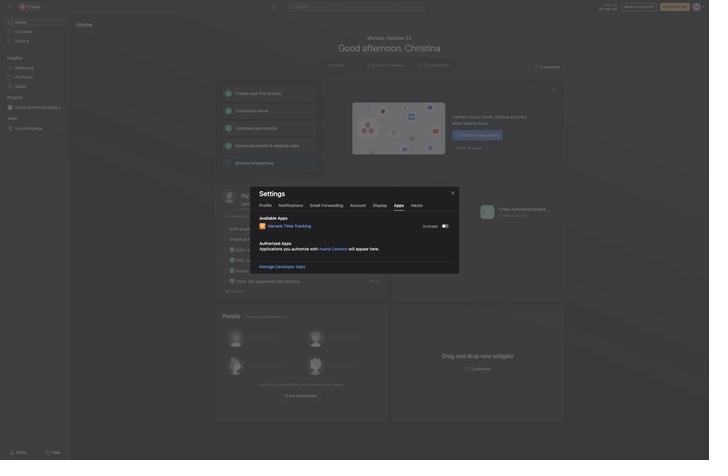 Task type: describe. For each thing, give the bounding box(es) containing it.
harvest time tracking link
[[268, 223, 311, 229]]

manage
[[259, 264, 274, 269]]

0 horizontal spatial close image
[[451, 191, 455, 195]]

overdue
[[268, 202, 284, 207]]

home link
[[3, 18, 66, 27]]

free
[[604, 3, 611, 7]]

functional for cross-functional project plan 3 tasks due soon
[[512, 207, 531, 212]]

finish
[[456, 146, 468, 151]]

add profile photo image
[[223, 190, 236, 203]]

0 horizontal spatial &
[[270, 143, 273, 148]]

manage developer apps
[[259, 264, 305, 269]]

your profile
[[255, 126, 277, 131]]

my for my tasks
[[15, 29, 21, 34]]

completed image for 5️⃣
[[221, 257, 228, 264]]

schedule kickoff meeting
[[229, 237, 277, 242]]

apps right incoming
[[296, 264, 305, 269]]

drag
[[442, 353, 455, 360]]

drop
[[467, 353, 480, 360]]

30 for 6️⃣ sixth: make work manageable
[[376, 248, 380, 252]]

brief
[[254, 227, 263, 232]]

with inside authorized apps applications you authorize with asana connect will appear here.
[[310, 247, 318, 252]]

display
[[373, 203, 387, 208]]

what's
[[624, 5, 636, 9]]

forwarding
[[322, 203, 343, 208]]

invite teammates
[[285, 394, 317, 399]]

people
[[223, 313, 240, 320]]

on
[[260, 269, 264, 274]]

completed image for 3️⃣
[[221, 278, 228, 285]]

insights element
[[0, 53, 70, 92]]

monday,
[[368, 35, 386, 41]]

cross-functional project plan
[[15, 105, 70, 110]]

create task button
[[223, 213, 251, 221]]

cross- for cross-functional project plan
[[15, 105, 28, 110]]

0 horizontal spatial and
[[456, 353, 466, 360]]

team
[[7, 116, 17, 121]]

favorite
[[463, 121, 478, 126]]

draft project brief
[[229, 227, 263, 232]]

first project
[[259, 91, 281, 96]]

developer
[[275, 264, 295, 269]]

reporting link
[[3, 63, 66, 73]]

home inside global element
[[15, 20, 26, 25]]

fifth:
[[236, 258, 245, 263]]

task
[[242, 215, 249, 219]]

2 vertical spatial in
[[328, 383, 331, 387]]

you
[[284, 247, 290, 252]]

completed checkbox for schedule
[[221, 236, 228, 243]]

time
[[257, 258, 265, 263]]

harvest
[[268, 224, 283, 229]]

2 vertical spatial invite
[[16, 451, 27, 455]]

3️⃣ third: get organized with sections
[[229, 279, 300, 284]]

activate
[[423, 224, 438, 229]]

insights button
[[0, 55, 22, 61]]

completed checkbox for 6️⃣
[[221, 246, 228, 253]]

connect slack, gmail, outlook and your other favorite tools.
[[452, 115, 527, 126]]

here.
[[370, 247, 380, 252]]

due
[[512, 214, 518, 218]]

oct 30 for collaborating
[[369, 258, 380, 263]]

in inside button
[[637, 5, 640, 9]]

browse integrations
[[236, 161, 274, 166]]

4️⃣ fourth: stay on top of incoming work
[[229, 269, 305, 274]]

completed image for draft
[[221, 226, 228, 233]]

email forwarding button
[[310, 203, 343, 211]]

projects element
[[0, 92, 70, 113]]

projects button
[[0, 95, 23, 101]]

functional for cross-functional project plan
[[28, 105, 46, 110]]

browse
[[462, 133, 476, 138]]

create task
[[230, 215, 249, 219]]

create your first project
[[236, 91, 281, 96]]

tasks inside cross-functional project plan 3 tasks due soon
[[502, 214, 511, 218]]

complete
[[236, 126, 254, 131]]

oct 30 button for collaborating
[[369, 258, 380, 263]]

completed
[[386, 63, 404, 67]]

october
[[387, 35, 405, 41]]

top
[[266, 269, 272, 274]]

my for my workspace
[[15, 126, 21, 131]]

my tasks link
[[241, 192, 380, 200]]

30 inside free trial 30 days left
[[599, 7, 603, 11]]

authorize
[[292, 247, 309, 252]]

customize home
[[236, 108, 268, 113]]

0 horizontal spatial in
[[297, 258, 300, 263]]

1 horizontal spatial tasks
[[377, 63, 385, 67]]

1 vertical spatial customize button
[[461, 364, 495, 375]]

search
[[296, 4, 309, 9]]

sections
[[284, 279, 300, 284]]

oct 30 for sections
[[369, 279, 380, 284]]

projects
[[7, 95, 23, 100]]

notifications
[[279, 203, 303, 208]]

meeting
[[262, 237, 277, 242]]

outlook
[[495, 115, 509, 119]]

my workspace link
[[3, 124, 66, 133]]

collaborate
[[306, 383, 327, 387]]

0 vertical spatial customize
[[540, 65, 560, 69]]

apps inside authorized apps applications you authorize with asana connect will appear here.
[[281, 241, 291, 246]]

drag and drop new widgets
[[442, 353, 514, 360]]

plan for cross-functional project plan 3 tasks due soon
[[547, 207, 555, 212]]

6️⃣ sixth: make work manageable
[[229, 248, 292, 253]]

1 oct from the top
[[369, 248, 375, 252]]

slack,
[[469, 115, 481, 119]]

make
[[247, 248, 258, 253]]

asana for authorize
[[319, 247, 331, 252]]

upcoming button
[[241, 202, 261, 210]]

email
[[310, 203, 321, 208]]

your for create your first project
[[249, 91, 258, 96]]

tasks inside global element
[[22, 29, 32, 34]]

completed image for 6️⃣
[[221, 246, 228, 253]]

invite for invite your teammates to collaborate in asana
[[259, 383, 269, 387]]

1 vertical spatial work
[[296, 269, 305, 274]]

your inside the connect slack, gmail, outlook and your other favorite tools.
[[519, 115, 527, 119]]

my tasks
[[241, 192, 264, 199]]

oct 30 button for sections
[[369, 279, 380, 284]]

what's in my trial? button
[[622, 3, 657, 11]]

5️⃣
[[229, 258, 235, 263]]

mobile
[[256, 143, 269, 148]]

global element
[[0, 14, 70, 49]]

search list box
[[286, 2, 426, 12]]



Task type: locate. For each thing, give the bounding box(es) containing it.
finish & close button
[[452, 143, 492, 153]]

1 vertical spatial invite
[[285, 394, 295, 399]]

0 left tasks completed
[[372, 62, 375, 69]]

teammates left to
[[279, 383, 300, 387]]

1 vertical spatial connect
[[332, 247, 348, 252]]

30 for 5️⃣ fifth: save time by collaborating in asana
[[376, 258, 380, 263]]

with right authorize on the bottom left of page
[[310, 247, 318, 252]]

3️⃣
[[229, 279, 235, 284]]

0 horizontal spatial 0
[[372, 62, 375, 69]]

close
[[473, 146, 483, 151]]

portfolios link
[[3, 73, 66, 82]]

1 horizontal spatial customize button
[[531, 62, 564, 72]]

oct for collaborating
[[369, 258, 375, 263]]

1 completed image from the top
[[221, 226, 228, 233]]

0 vertical spatial close image
[[552, 87, 556, 92]]

stay
[[250, 269, 259, 274]]

hide sidebar image
[[8, 5, 12, 9]]

0 vertical spatial connect
[[452, 115, 468, 119]]

0 horizontal spatial customize button
[[461, 364, 495, 375]]

2 vertical spatial oct 30 button
[[369, 279, 380, 284]]

completed checkbox left 4️⃣
[[221, 267, 228, 274]]

0 vertical spatial functional
[[28, 105, 46, 110]]

and inside the connect slack, gmail, outlook and your other favorite tools.
[[511, 115, 518, 119]]

0 horizontal spatial plan
[[62, 105, 70, 110]]

invite your teammates to collaborate in asana
[[259, 383, 344, 387]]

2 vertical spatial tasks
[[502, 214, 511, 218]]

2 horizontal spatial asana
[[332, 383, 344, 387]]

plan inside cross-functional project plan 3 tasks due soon
[[547, 207, 555, 212]]

2 horizontal spatial in
[[637, 5, 640, 9]]

1 vertical spatial oct
[[369, 258, 375, 263]]

1 vertical spatial in
[[297, 258, 300, 263]]

1 vertical spatial my
[[15, 126, 21, 131]]

apps left hacks
[[394, 203, 404, 208]]

portfolios
[[15, 75, 33, 80]]

0 horizontal spatial project
[[47, 105, 61, 110]]

0 vertical spatial oct
[[369, 248, 375, 252]]

available apps
[[259, 216, 288, 221]]

oct
[[369, 248, 375, 252], [369, 258, 375, 263], [369, 279, 375, 284]]

0 vertical spatial oct 30 button
[[369, 248, 380, 252]]

and right the outlook
[[511, 115, 518, 119]]

1 horizontal spatial with
[[310, 247, 318, 252]]

1 horizontal spatial asana
[[319, 247, 331, 252]]

my
[[15, 29, 21, 34], [15, 126, 21, 131]]

1 completed checkbox from the top
[[221, 246, 228, 253]]

0 vertical spatial oct 30
[[369, 248, 380, 252]]

2 horizontal spatial invite
[[285, 394, 295, 399]]

workspace
[[22, 126, 42, 131]]

1 horizontal spatial in
[[328, 383, 331, 387]]

project for cross-functional project plan 3 tasks due soon
[[532, 207, 546, 212]]

tasks up inbox
[[22, 29, 32, 34]]

my inside global element
[[15, 29, 21, 34]]

create for create your first project
[[236, 91, 248, 96]]

&
[[270, 143, 273, 148], [469, 146, 471, 151]]

cross-
[[15, 105, 28, 110], [499, 207, 512, 212]]

1 vertical spatial your
[[519, 115, 527, 119]]

0 vertical spatial asana
[[319, 247, 331, 252]]

2 horizontal spatial tasks
[[502, 214, 511, 218]]

1 horizontal spatial project
[[240, 227, 253, 232]]

create left task
[[230, 215, 241, 219]]

appear
[[356, 247, 369, 252]]

insights
[[7, 56, 22, 60]]

oct 30
[[369, 248, 380, 252], [369, 258, 380, 263], [369, 279, 380, 284]]

in
[[637, 5, 640, 9], [297, 258, 300, 263], [328, 383, 331, 387]]

1 vertical spatial asana
[[302, 258, 313, 263]]

functional
[[28, 105, 46, 110], [512, 207, 531, 212]]

my down team
[[15, 126, 21, 131]]

30
[[599, 7, 603, 11], [376, 248, 380, 252], [376, 258, 380, 263], [376, 279, 380, 284]]

0 left collaborators
[[425, 62, 428, 69]]

0 horizontal spatial with
[[275, 279, 283, 284]]

1 completed image from the top
[[221, 236, 228, 243]]

3 completed image from the top
[[221, 278, 228, 285]]

0 vertical spatial completed checkbox
[[221, 246, 228, 253]]

in right collaborate
[[328, 383, 331, 387]]

0 for collaborators
[[425, 62, 428, 69]]

2 vertical spatial your
[[270, 383, 278, 387]]

1 vertical spatial tasks
[[377, 63, 385, 67]]

23
[[406, 35, 412, 41]]

1 vertical spatial close image
[[451, 191, 455, 195]]

1 horizontal spatial home
[[77, 21, 92, 28]]

email forwarding
[[310, 203, 343, 208]]

0 horizontal spatial cross-
[[15, 105, 28, 110]]

0 horizontal spatial tasks
[[22, 29, 32, 34]]

3
[[499, 214, 501, 218]]

asana for collaborate
[[332, 383, 344, 387]]

1 completed checkbox from the top
[[221, 226, 228, 233]]

connect inside the connect slack, gmail, outlook and your other favorite tools.
[[452, 115, 468, 119]]

schedule
[[229, 237, 247, 242]]

1 horizontal spatial your
[[270, 383, 278, 387]]

1 vertical spatial oct 30 button
[[369, 258, 380, 263]]

completed checkbox for draft
[[221, 226, 228, 233]]

0 vertical spatial in
[[637, 5, 640, 9]]

1 horizontal spatial work
[[296, 269, 305, 274]]

plan inside "link"
[[62, 105, 70, 110]]

completed image left the 6️⃣
[[221, 246, 228, 253]]

completed checkbox for 3️⃣
[[221, 278, 228, 285]]

1 oct 30 button from the top
[[369, 248, 380, 252]]

reporting
[[15, 65, 33, 70]]

2 oct 30 button from the top
[[369, 258, 380, 263]]

to
[[301, 383, 305, 387]]

apps up you
[[281, 241, 291, 246]]

0 horizontal spatial work
[[259, 248, 268, 253]]

account
[[350, 203, 366, 208]]

completed image left 4️⃣
[[221, 267, 228, 274]]

create for create task
[[230, 215, 241, 219]]

available
[[259, 216, 277, 221]]

hacks
[[411, 203, 423, 208]]

in left my
[[637, 5, 640, 9]]

1 horizontal spatial plan
[[547, 207, 555, 212]]

0 vertical spatial completed image
[[221, 236, 228, 243]]

trial?
[[647, 5, 655, 9]]

1 vertical spatial cross-
[[499, 207, 512, 212]]

completed checkbox left schedule on the bottom of the page
[[221, 236, 228, 243]]

cross- down 'projects'
[[15, 105, 28, 110]]

2 completed image from the top
[[221, 246, 228, 253]]

1 vertical spatial teammates
[[296, 394, 317, 399]]

0 vertical spatial tasks
[[22, 29, 32, 34]]

2 my from the top
[[15, 126, 21, 131]]

2 completed image from the top
[[221, 267, 228, 274]]

teammates inside button
[[296, 394, 317, 399]]

0 horizontal spatial your
[[249, 91, 258, 96]]

cross- inside cross-functional project plan "link"
[[15, 105, 28, 110]]

time
[[284, 224, 293, 229]]

tasks right 3
[[502, 214, 511, 218]]

create inside create task button
[[230, 215, 241, 219]]

connect left will at the bottom of page
[[332, 247, 348, 252]]

0 vertical spatial completed image
[[221, 226, 228, 233]]

functional up teams element
[[28, 105, 46, 110]]

0 vertical spatial my
[[15, 29, 21, 34]]

tasks left completed
[[377, 63, 385, 67]]

0 vertical spatial invite
[[259, 383, 269, 387]]

completed checkbox left 5️⃣
[[221, 257, 228, 264]]

functional up soon
[[512, 207, 531, 212]]

create up "customize home"
[[236, 91, 248, 96]]

1 vertical spatial completed image
[[221, 246, 228, 253]]

collaborators
[[429, 63, 451, 67]]

0 vertical spatial teammates
[[279, 383, 300, 387]]

0 horizontal spatial invite
[[16, 451, 27, 455]]

completed image
[[221, 226, 228, 233], [221, 246, 228, 253], [221, 257, 228, 264]]

manage developer apps link
[[259, 264, 305, 269]]

settings
[[259, 190, 285, 198]]

completed image left 3️⃣
[[221, 278, 228, 285]]

oct for sections
[[369, 279, 375, 284]]

project for cross-functional project plan
[[47, 105, 61, 110]]

0 for tasks completed
[[372, 62, 375, 69]]

cross- for cross-functional project plan 3 tasks due soon
[[499, 207, 512, 212]]

2 oct 30 from the top
[[369, 258, 380, 263]]

asana right authorize on the bottom left of page
[[319, 247, 331, 252]]

1 vertical spatial functional
[[512, 207, 531, 212]]

hacks button
[[411, 203, 423, 211]]

0 horizontal spatial connect
[[332, 247, 348, 252]]

completed checkbox left the 6️⃣
[[221, 246, 228, 253]]

2 vertical spatial oct
[[369, 279, 375, 284]]

0 vertical spatial and
[[511, 115, 518, 119]]

0 horizontal spatial asana
[[302, 258, 313, 263]]

fourth:
[[236, 269, 249, 274]]

& left close
[[469, 146, 471, 151]]

2 horizontal spatial project
[[532, 207, 546, 212]]

oct 30 button
[[369, 248, 380, 252], [369, 258, 380, 263], [369, 279, 380, 284]]

by
[[266, 258, 270, 263]]

teams element
[[0, 113, 70, 134]]

1 vertical spatial create
[[230, 215, 241, 219]]

3 oct 30 from the top
[[369, 279, 380, 284]]

new widgets
[[481, 353, 514, 360]]

upcoming
[[241, 202, 261, 207]]

2 completed checkbox from the top
[[221, 236, 228, 243]]

2 completed checkbox from the top
[[221, 257, 228, 264]]

2 vertical spatial completed image
[[221, 278, 228, 285]]

4️⃣
[[229, 269, 235, 274]]

completed image
[[221, 236, 228, 243], [221, 267, 228, 274], [221, 278, 228, 285]]

2 vertical spatial oct 30
[[369, 279, 380, 284]]

2 vertical spatial project
[[240, 227, 253, 232]]

5️⃣ fifth: save time by collaborating in asana
[[229, 258, 313, 263]]

completed button
[[291, 202, 312, 210]]

asana right collaborate
[[332, 383, 344, 387]]

0 horizontal spatial home
[[15, 20, 26, 25]]

cross- inside cross-functional project plan 3 tasks due soon
[[499, 207, 512, 212]]

complete your profile
[[236, 126, 277, 131]]

1 my from the top
[[15, 29, 21, 34]]

Completed checkbox
[[221, 226, 228, 233], [221, 236, 228, 243], [221, 267, 228, 274], [221, 278, 228, 285]]

0 vertical spatial with
[[310, 247, 318, 252]]

plan for cross-functional project plan
[[62, 105, 70, 110]]

goals
[[15, 84, 26, 89]]

with down the of
[[275, 279, 283, 284]]

1 vertical spatial and
[[456, 353, 466, 360]]

list image
[[484, 209, 491, 216]]

& inside button
[[469, 146, 471, 151]]

good
[[339, 42, 361, 53]]

0 vertical spatial your
[[249, 91, 258, 96]]

will
[[349, 247, 355, 252]]

completed image for 4️⃣
[[221, 267, 228, 274]]

2 oct from the top
[[369, 258, 375, 263]]

team button
[[0, 116, 17, 121]]

with
[[310, 247, 318, 252], [275, 279, 283, 284]]

1 vertical spatial customize
[[471, 367, 491, 372]]

cross-functional project plan link
[[3, 103, 70, 112]]

third:
[[236, 279, 247, 284]]

teammates down to
[[296, 394, 317, 399]]

1 0 from the left
[[372, 62, 375, 69]]

inbox
[[15, 38, 25, 43]]

1 oct 30 from the top
[[369, 248, 380, 252]]

project inside "link"
[[47, 105, 61, 110]]

profile
[[259, 203, 272, 208]]

browse integrations
[[462, 133, 499, 138]]

connect inside authorized apps applications you authorize with asana connect will appear here.
[[332, 247, 348, 252]]

switch
[[442, 224, 449, 228]]

collaborating
[[272, 258, 296, 263]]

apps up time
[[278, 216, 288, 221]]

add billing info button
[[661, 3, 690, 11]]

completed checkbox left "draft"
[[221, 226, 228, 233]]

cross-functional project plan 3 tasks due soon
[[499, 207, 555, 218]]

asana inside authorized apps applications you authorize with asana connect will appear here.
[[319, 247, 331, 252]]

3 completed checkbox from the top
[[221, 267, 228, 274]]

completed image left "draft"
[[221, 226, 228, 233]]

connect up other
[[452, 115, 468, 119]]

and
[[511, 115, 518, 119], [456, 353, 466, 360]]

integrations
[[477, 133, 499, 138]]

4 completed checkbox from the top
[[221, 278, 228, 285]]

and left "drop"
[[456, 353, 466, 360]]

completed image left schedule on the bottom of the page
[[221, 236, 228, 243]]

invite button
[[6, 448, 31, 458]]

1 horizontal spatial 0
[[425, 62, 428, 69]]

1 vertical spatial completed checkbox
[[221, 257, 228, 264]]

0 vertical spatial create
[[236, 91, 248, 96]]

0 vertical spatial project
[[47, 105, 61, 110]]

cross- up 3
[[499, 207, 512, 212]]

work up sections
[[296, 269, 305, 274]]

1 vertical spatial oct 30
[[369, 258, 380, 263]]

your for invite your teammates to collaborate in asana
[[270, 383, 278, 387]]

1 vertical spatial project
[[532, 207, 546, 212]]

1 horizontal spatial &
[[469, 146, 471, 151]]

show more
[[225, 289, 244, 294]]

1 vertical spatial plan
[[547, 207, 555, 212]]

0 vertical spatial cross-
[[15, 105, 28, 110]]

3 oct from the top
[[369, 279, 375, 284]]

invite for invite teammates
[[285, 394, 295, 399]]

30 for 3️⃣ third: get organized with sections
[[376, 279, 380, 284]]

in down authorize on the bottom left of page
[[297, 258, 300, 263]]

monday, october 23 good afternoon, christina
[[339, 35, 441, 53]]

close image
[[552, 87, 556, 92], [451, 191, 455, 195]]

1 horizontal spatial close image
[[552, 87, 556, 92]]

my inside teams element
[[15, 126, 21, 131]]

1 horizontal spatial invite
[[259, 383, 269, 387]]

my tasks link
[[3, 27, 66, 36]]

1 horizontal spatial customize
[[540, 65, 560, 69]]

billing
[[671, 5, 681, 9]]

completed image for schedule
[[221, 236, 228, 243]]

asana down authorize on the bottom left of page
[[302, 258, 313, 263]]

1 horizontal spatial and
[[511, 115, 518, 119]]

create project link
[[399, 203, 478, 222]]

completed checkbox for 4️⃣
[[221, 267, 228, 274]]

authorized
[[259, 241, 280, 246]]

0 vertical spatial work
[[259, 248, 268, 253]]

2 vertical spatial asana
[[332, 383, 344, 387]]

functional inside "link"
[[28, 105, 46, 110]]

connect
[[452, 115, 468, 119], [332, 247, 348, 252]]

applications
[[259, 247, 283, 252]]

profile button
[[259, 203, 272, 211]]

christina
[[405, 42, 441, 53]]

& right mobile
[[270, 143, 273, 148]]

completed checkbox for 5️⃣
[[221, 257, 228, 264]]

0 vertical spatial plan
[[62, 105, 70, 110]]

organized
[[256, 279, 274, 284]]

work down authorized
[[259, 248, 268, 253]]

0 vertical spatial customize button
[[531, 62, 564, 72]]

inbox link
[[3, 36, 66, 46]]

2 horizontal spatial your
[[519, 115, 527, 119]]

my up inbox
[[15, 29, 21, 34]]

1 horizontal spatial functional
[[512, 207, 531, 212]]

3 oct 30 button from the top
[[369, 279, 380, 284]]

my workspace
[[15, 126, 42, 131]]

functional inside cross-functional project plan 3 tasks due soon
[[512, 207, 531, 212]]

3 completed image from the top
[[221, 257, 228, 264]]

authorized apps applications you authorize with asana connect will appear here.
[[259, 241, 380, 252]]

info
[[682, 5, 688, 9]]

2 vertical spatial completed image
[[221, 257, 228, 264]]

Completed checkbox
[[221, 246, 228, 253], [221, 257, 228, 264]]

download mobile & desktop apps
[[236, 143, 300, 148]]

completed checkbox left 3️⃣
[[221, 278, 228, 285]]

completed image left 5️⃣
[[221, 257, 228, 264]]

project inside cross-functional project plan 3 tasks due soon
[[532, 207, 546, 212]]

2 0 from the left
[[425, 62, 428, 69]]

soon
[[519, 214, 527, 218]]

goals link
[[3, 82, 66, 91]]

1 vertical spatial with
[[275, 279, 283, 284]]



Task type: vqa. For each thing, say whether or not it's contained in the screenshot.
"invite" for Invite teammates
yes



